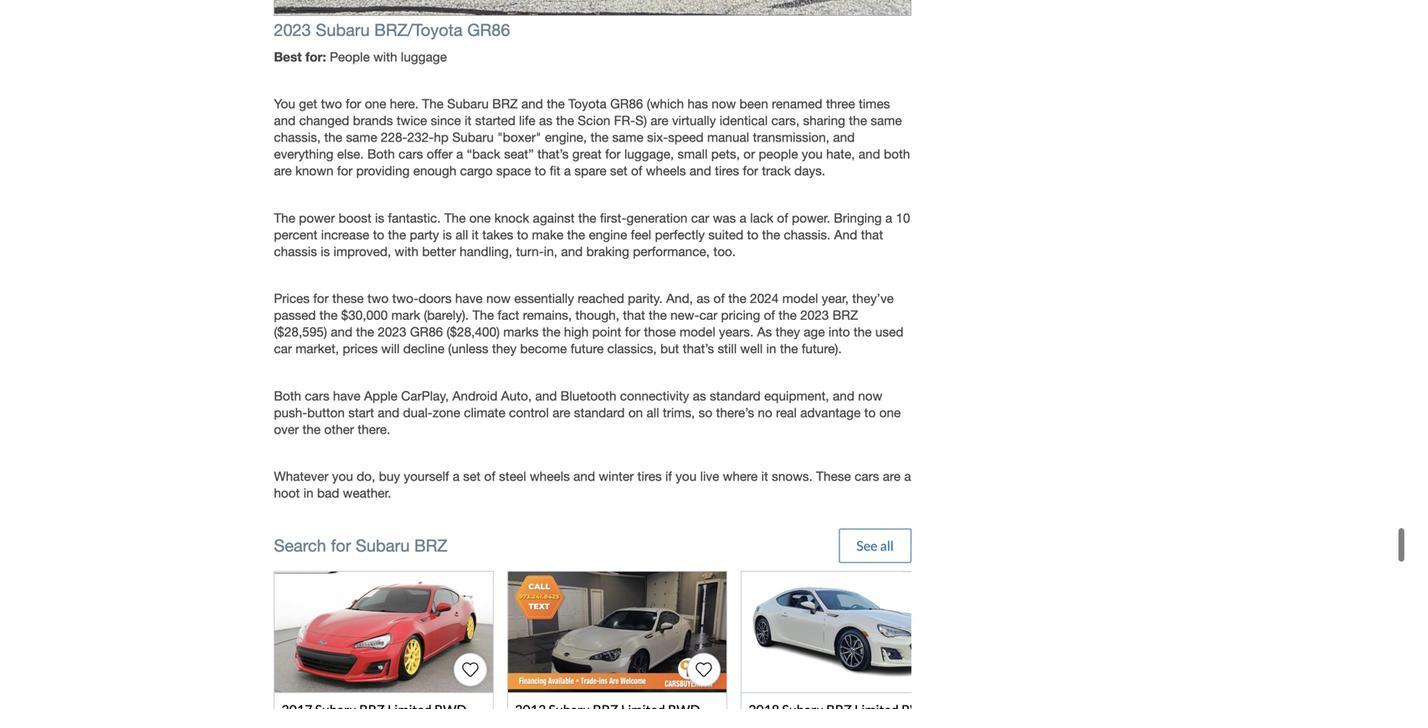 Task type: describe. For each thing, give the bounding box(es) containing it.
the down the lack
[[762, 227, 781, 242]]

control
[[509, 405, 549, 420]]

started
[[475, 113, 516, 128]]

0 horizontal spatial you
[[332, 469, 353, 484]]

the left toyota
[[547, 96, 565, 111]]

are inside whatever you do, buy yourself a set of steel wheels and winter tires if you live where it snows. these cars are a hoot in bad weather.
[[883, 469, 901, 484]]

the down against
[[567, 227, 585, 242]]

pets,
[[712, 147, 740, 162]]

to inside you get two for one here. the subaru brz and the toyota gr86 (which has now been renamed three times and changed brands twice since it started life as the scion fr-s) are virtually identical cars, sharing the same chassis, the same 228-232-hp subaru "boxer" engine, the same six-speed manual transmission, and everything else. both cars offer a "back seat" that's great for luggage, small pets, or people you hate, and both are known for providing enough cargo space to fit a spare set of wheels and tires for track days.
[[535, 163, 546, 178]]

and up hate,
[[833, 130, 855, 145]]

are up six-
[[651, 113, 669, 128]]

real
[[776, 405, 797, 420]]

two-
[[392, 291, 419, 306]]

two inside prices for these two two-doors have now essentially reached parity. and, as of the 2024 model year, they've passed the $30,000 mark (barely). the fact remains, though, that the new-car pricing of the 2023 brz ($28,595) and the 2023 gr86 ($28,400) marks the high point for those model years. as they age into the used car market, prices will decline (unless they become future classics, but that's still well in the future).
[[368, 291, 389, 306]]

one inside both cars have apple carplay, android auto, and bluetooth connectivity as standard equipment, and now push-button start and dual-zone climate control are standard on all trims, so there's no real advantage to one over the other there.
[[880, 405, 901, 420]]

for up brands
[[346, 96, 361, 111]]

a right these
[[905, 469, 912, 484]]

are down everything
[[274, 163, 292, 178]]

the up those in the top of the page
[[649, 308, 667, 323]]

the left future).
[[780, 341, 798, 356]]

there's
[[716, 405, 755, 420]]

here.
[[390, 96, 419, 111]]

people
[[759, 147, 798, 162]]

lack
[[750, 210, 774, 226]]

best
[[274, 49, 302, 64]]

and,
[[667, 291, 693, 306]]

the down times
[[849, 113, 867, 128]]

and down apple
[[378, 405, 400, 420]]

reached
[[578, 291, 624, 306]]

get
[[299, 96, 317, 111]]

with inside the power boost is fantastic. the one knock against the first-generation car was a lack of power. bringing a 10 percent increase to the party is all it takes to make the engine feel perfectly suited to the chassis. and that chassis is improved, with better handling, turn-in, and braking performance, too.
[[395, 244, 419, 259]]

2 vertical spatial is
[[321, 244, 330, 259]]

known
[[295, 163, 334, 178]]

been
[[740, 96, 769, 111]]

the inside prices for these two two-doors have now essentially reached parity. and, as of the 2024 model year, they've passed the $30,000 mark (barely). the fact remains, though, that the new-car pricing of the 2023 brz ($28,595) and the 2023 gr86 ($28,400) marks the high point for those model years. as they age into the used car market, prices will decline (unless they become future classics, but that's still well in the future).
[[473, 308, 494, 323]]

0 horizontal spatial brz
[[414, 536, 448, 556]]

cars inside both cars have apple carplay, android auto, and bluetooth connectivity as standard equipment, and now push-button start and dual-zone climate control are standard on all trims, so there's no real advantage to one over the other there.
[[305, 388, 330, 403]]

(barely).
[[424, 308, 469, 323]]

2024
[[750, 291, 779, 306]]

generation
[[627, 210, 688, 226]]

hp
[[434, 130, 449, 145]]

subaru up the "back
[[452, 130, 494, 145]]

the up percent
[[274, 210, 295, 226]]

subaru down weather.
[[356, 536, 410, 556]]

essentially
[[514, 291, 574, 306]]

best for: people with luggage
[[274, 49, 447, 64]]

0 vertical spatial model
[[783, 291, 818, 306]]

a right fit
[[564, 163, 571, 178]]

all inside see all link
[[881, 538, 894, 554]]

renamed
[[772, 96, 823, 111]]

prices
[[274, 291, 310, 306]]

to down the lack
[[747, 227, 759, 242]]

2023 toyota gr86 review lead in image
[[274, 0, 912, 16]]

"boxer"
[[498, 130, 542, 145]]

you
[[274, 96, 295, 111]]

2018 subaru brz limited rwd image
[[742, 572, 961, 693]]

year,
[[822, 291, 849, 306]]

0 horizontal spatial same
[[346, 130, 377, 145]]

"back
[[467, 147, 501, 162]]

zone
[[433, 405, 461, 420]]

the up engine,
[[556, 113, 574, 128]]

as inside both cars have apple carplay, android auto, and bluetooth connectivity as standard equipment, and now push-button start and dual-zone climate control are standard on all trims, so there's no real advantage to one over the other there.
[[693, 388, 706, 403]]

prices for these two two-doors have now essentially reached parity. and, as of the 2024 model year, they've passed the $30,000 mark (barely). the fact remains, though, that the new-car pricing of the 2023 brz ($28,595) and the 2023 gr86 ($28,400) marks the high point for those model years. as they age into the used car market, prices will decline (unless they become future classics, but that's still well in the future).
[[274, 291, 904, 356]]

of up pricing
[[714, 291, 725, 306]]

the down these
[[320, 308, 338, 323]]

else.
[[337, 147, 364, 162]]

transmission,
[[753, 130, 830, 145]]

2 vertical spatial 2023
[[378, 325, 407, 340]]

tires inside you get two for one here. the subaru brz and the toyota gr86 (which has now been renamed three times and changed brands twice since it started life as the scion fr-s) are virtually identical cars, sharing the same chassis, the same 228-232-hp subaru "boxer" engine, the same six-speed manual transmission, and everything else. both cars offer a "back seat" that's great for luggage, small pets, or people you hate, and both are known for providing enough cargo space to fit a spare set of wheels and tires for track days.
[[715, 163, 740, 178]]

the inside both cars have apple carplay, android auto, and bluetooth connectivity as standard equipment, and now push-button start and dual-zone climate control are standard on all trims, so there's no real advantage to one over the other there.
[[303, 422, 321, 437]]

scion
[[578, 113, 611, 128]]

still
[[718, 341, 737, 356]]

0 horizontal spatial 2023
[[274, 20, 311, 40]]

has
[[688, 96, 708, 111]]

turn-
[[516, 244, 544, 259]]

market,
[[296, 341, 339, 356]]

prices
[[343, 341, 378, 356]]

power
[[299, 210, 335, 226]]

the inside you get two for one here. the subaru brz and the toyota gr86 (which has now been renamed three times and changed brands twice since it started life as the scion fr-s) are virtually identical cars, sharing the same chassis, the same 228-232-hp subaru "boxer" engine, the same six-speed manual transmission, and everything else. both cars offer a "back seat" that's great for luggage, small pets, or people you hate, and both are known for providing enough cargo space to fit a spare set of wheels and tires for track days.
[[422, 96, 444, 111]]

marks
[[504, 325, 539, 340]]

life
[[519, 113, 536, 128]]

for down else.
[[337, 163, 353, 178]]

and up control
[[535, 388, 557, 403]]

hoot
[[274, 486, 300, 501]]

suited
[[709, 227, 744, 242]]

decline
[[403, 341, 445, 356]]

the up "better"
[[444, 210, 466, 226]]

people
[[330, 49, 370, 64]]

winter
[[599, 469, 634, 484]]

that inside the power boost is fantastic. the one knock against the first-generation car was a lack of power. bringing a 10 percent increase to the party is all it takes to make the engine feel perfectly suited to the chassis. and that chassis is improved, with better handling, turn-in, and braking performance, too.
[[861, 227, 884, 242]]

now inside you get two for one here. the subaru brz and the toyota gr86 (which has now been renamed three times and changed brands twice since it started life as the scion fr-s) are virtually identical cars, sharing the same chassis, the same 228-232-hp subaru "boxer" engine, the same six-speed manual transmission, and everything else. both cars offer a "back seat" that's great for luggage, small pets, or people you hate, and both are known for providing enough cargo space to fit a spare set of wheels and tires for track days.
[[712, 96, 736, 111]]

it inside whatever you do, buy yourself a set of steel wheels and winter tires if you live where it snows. these cars are a hoot in bad weather.
[[762, 469, 769, 484]]

manual
[[707, 130, 750, 145]]

start
[[349, 405, 374, 420]]

see
[[857, 538, 878, 554]]

both cars have apple carplay, android auto, and bluetooth connectivity as standard equipment, and now push-button start and dual-zone climate control are standard on all trims, so there's no real advantage to one over the other there.
[[274, 388, 901, 437]]

perfectly
[[655, 227, 705, 242]]

these
[[817, 469, 851, 484]]

search
[[274, 536, 326, 556]]

push-
[[274, 405, 307, 420]]

and left both
[[859, 147, 881, 162]]

for down or
[[743, 163, 759, 178]]

that inside prices for these two two-doors have now essentially reached parity. and, as of the 2024 model year, they've passed the $30,000 mark (barely). the fact remains, though, that the new-car pricing of the 2023 brz ($28,595) and the 2023 gr86 ($28,400) marks the high point for those model years. as they age into the used car market, prices will decline (unless they become future classics, but that's still well in the future).
[[623, 308, 645, 323]]

1 horizontal spatial same
[[612, 130, 644, 145]]

everything
[[274, 147, 334, 162]]

though,
[[576, 308, 620, 323]]

fit
[[550, 163, 561, 178]]

the right into
[[854, 325, 872, 340]]

2 horizontal spatial same
[[871, 113, 902, 128]]

make
[[532, 227, 564, 242]]

future).
[[802, 341, 842, 356]]

brands
[[353, 113, 393, 128]]

of inside you get two for one here. the subaru brz and the toyota gr86 (which has now been renamed three times and changed brands twice since it started life as the scion fr-s) are virtually identical cars, sharing the same chassis, the same 228-232-hp subaru "boxer" engine, the same six-speed manual transmission, and everything else. both cars offer a "back seat" that's great for luggage, small pets, or people you hate, and both are known for providing enough cargo space to fit a spare set of wheels and tires for track days.
[[631, 163, 643, 178]]

it inside you get two for one here. the subaru brz and the toyota gr86 (which has now been renamed three times and changed brands twice since it started life as the scion fr-s) are virtually identical cars, sharing the same chassis, the same 228-232-hp subaru "boxer" engine, the same six-speed manual transmission, and everything else. both cars offer a "back seat" that's great for luggage, small pets, or people you hate, and both are known for providing enough cargo space to fit a spare set of wheels and tires for track days.
[[465, 113, 472, 128]]

apple
[[364, 388, 398, 403]]

it inside the power boost is fantastic. the one knock against the first-generation car was a lack of power. bringing a 10 percent increase to the party is all it takes to make the engine feel perfectly suited to the chassis. and that chassis is improved, with better handling, turn-in, and braking performance, too.
[[472, 227, 479, 242]]

boost
[[339, 210, 372, 226]]

one inside the power boost is fantastic. the one knock against the first-generation car was a lack of power. bringing a 10 percent increase to the party is all it takes to make the engine feel perfectly suited to the chassis. and that chassis is improved, with better handling, turn-in, and braking performance, too.
[[470, 210, 491, 226]]

2 horizontal spatial 2023
[[801, 308, 829, 323]]

the down remains,
[[543, 325, 561, 340]]

the down scion
[[591, 130, 609, 145]]

button
[[307, 405, 345, 420]]

on
[[629, 405, 643, 420]]

for up classics,
[[625, 325, 641, 340]]

the up pricing
[[729, 291, 747, 306]]

parity.
[[628, 291, 663, 306]]

and down small
[[690, 163, 712, 178]]

with inside best for: people with luggage
[[374, 49, 397, 64]]

small
[[678, 147, 708, 162]]

yourself
[[404, 469, 449, 484]]

subaru up people
[[316, 20, 370, 40]]

if
[[666, 469, 672, 484]]

and up advantage
[[833, 388, 855, 403]]

2023 subaru brz/toyota gr86
[[274, 20, 510, 40]]

and up life
[[522, 96, 543, 111]]

cars inside whatever you do, buy yourself a set of steel wheels and winter tires if you live where it snows. these cars are a hoot in bad weather.
[[855, 469, 880, 484]]

luggage,
[[625, 147, 674, 162]]

point
[[592, 325, 622, 340]]

toyota
[[569, 96, 607, 111]]

seat"
[[504, 147, 534, 162]]

other
[[324, 422, 354, 437]]

over
[[274, 422, 299, 437]]

0 horizontal spatial standard
[[574, 405, 625, 420]]

the down 2024
[[779, 308, 797, 323]]

0 vertical spatial they
[[776, 325, 800, 340]]

whatever you do, buy yourself a set of steel wheels and winter tires if you live where it snows. these cars are a hoot in bad weather.
[[274, 469, 912, 501]]

weather.
[[343, 486, 391, 501]]



Task type: locate. For each thing, give the bounding box(es) containing it.
2 horizontal spatial is
[[443, 227, 452, 242]]

1 horizontal spatial brz
[[492, 96, 518, 111]]

offer
[[427, 147, 453, 162]]

$30,000
[[341, 308, 388, 323]]

same down fr- in the left top of the page
[[612, 130, 644, 145]]

and
[[522, 96, 543, 111], [274, 113, 296, 128], [833, 130, 855, 145], [859, 147, 881, 162], [690, 163, 712, 178], [561, 244, 583, 259], [331, 325, 353, 340], [535, 388, 557, 403], [833, 388, 855, 403], [378, 405, 400, 420], [574, 469, 595, 484]]

1 horizontal spatial you
[[676, 469, 697, 484]]

0 vertical spatial as
[[539, 113, 553, 128]]

both up push-
[[274, 388, 301, 403]]

you up the days. at the right top of page
[[802, 147, 823, 162]]

but
[[661, 341, 679, 356]]

1 horizontal spatial have
[[455, 291, 483, 306]]

gr86 inside prices for these two two-doors have now essentially reached parity. and, as of the 2024 model year, they've passed the $30,000 mark (barely). the fact remains, though, that the new-car pricing of the 2023 brz ($28,595) and the 2023 gr86 ($28,400) marks the high point for those model years. as they age into the used car market, prices will decline (unless they become future classics, but that's still well in the future).
[[410, 325, 443, 340]]

they down marks
[[492, 341, 517, 356]]

2 horizontal spatial now
[[858, 388, 883, 403]]

subaru up since
[[447, 96, 489, 111]]

that
[[861, 227, 884, 242], [623, 308, 645, 323]]

to up the turn-
[[517, 227, 529, 242]]

that's inside you get two for one here. the subaru brz and the toyota gr86 (which has now been renamed three times and changed brands twice since it started life as the scion fr-s) are virtually identical cars, sharing the same chassis, the same 228-232-hp subaru "boxer" engine, the same six-speed manual transmission, and everything else. both cars offer a "back seat" that's great for luggage, small pets, or people you hate, and both are known for providing enough cargo space to fit a spare set of wheels and tires for track days.
[[538, 147, 569, 162]]

to right advantage
[[865, 405, 876, 420]]

0 horizontal spatial two
[[321, 96, 342, 111]]

one up takes
[[470, 210, 491, 226]]

have inside both cars have apple carplay, android auto, and bluetooth connectivity as standard equipment, and now push-button start and dual-zone climate control are standard on all trims, so there's no real advantage to one over the other there.
[[333, 388, 361, 403]]

it right since
[[465, 113, 472, 128]]

for left these
[[313, 291, 329, 306]]

both
[[884, 147, 911, 162]]

1 vertical spatial two
[[368, 291, 389, 306]]

0 horizontal spatial have
[[333, 388, 361, 403]]

car inside the power boost is fantastic. the one knock against the first-generation car was a lack of power. bringing a 10 percent increase to the party is all it takes to make the engine feel perfectly suited to the chassis. and that chassis is improved, with better handling, turn-in, and braking performance, too.
[[691, 210, 710, 226]]

new-
[[671, 308, 700, 323]]

tires left if on the left
[[638, 469, 662, 484]]

2 horizontal spatial you
[[802, 147, 823, 162]]

great
[[573, 147, 602, 162]]

the down fantastic.
[[388, 227, 406, 242]]

0 horizontal spatial tires
[[638, 469, 662, 484]]

2 vertical spatial now
[[858, 388, 883, 403]]

engine
[[589, 227, 627, 242]]

to
[[535, 163, 546, 178], [373, 227, 385, 242], [517, 227, 529, 242], [747, 227, 759, 242], [865, 405, 876, 420]]

in down the whatever
[[304, 486, 314, 501]]

gr86 inside you get two for one here. the subaru brz and the toyota gr86 (which has now been renamed three times and changed brands twice since it started life as the scion fr-s) are virtually identical cars, sharing the same chassis, the same 228-232-hp subaru "boxer" engine, the same six-speed manual transmission, and everything else. both cars offer a "back seat" that's great for luggage, small pets, or people you hate, and both are known for providing enough cargo space to fit a spare set of wheels and tires for track days.
[[610, 96, 643, 111]]

engine,
[[545, 130, 587, 145]]

the down changed
[[324, 130, 343, 145]]

have up '(barely).'
[[455, 291, 483, 306]]

1 horizontal spatial both
[[368, 147, 395, 162]]

as inside you get two for one here. the subaru brz and the toyota gr86 (which has now been renamed three times and changed brands twice since it started life as the scion fr-s) are virtually identical cars, sharing the same chassis, the same 228-232-hp subaru "boxer" engine, the same six-speed manual transmission, and everything else. both cars offer a "back seat" that's great for luggage, small pets, or people you hate, and both are known for providing enough cargo space to fit a spare set of wheels and tires for track days.
[[539, 113, 553, 128]]

228-
[[381, 130, 407, 145]]

2013 subaru brz limited rwd image
[[508, 572, 727, 693]]

both inside both cars have apple carplay, android auto, and bluetooth connectivity as standard equipment, and now push-button start and dual-zone climate control are standard on all trims, so there's no real advantage to one over the other there.
[[274, 388, 301, 403]]

1 horizontal spatial two
[[368, 291, 389, 306]]

0 vertical spatial with
[[374, 49, 397, 64]]

to up improved,
[[373, 227, 385, 242]]

wheels right steel
[[530, 469, 570, 484]]

pricing
[[721, 308, 761, 323]]

gr86
[[468, 20, 510, 40], [610, 96, 643, 111], [410, 325, 443, 340]]

bluetooth
[[561, 388, 617, 403]]

a left 10
[[886, 210, 893, 226]]

cars right these
[[855, 469, 880, 484]]

fantastic.
[[388, 210, 441, 226]]

that's up fit
[[538, 147, 569, 162]]

bringing
[[834, 210, 882, 226]]

handling,
[[460, 244, 513, 259]]

they right as
[[776, 325, 800, 340]]

1 vertical spatial now
[[486, 291, 511, 306]]

power.
[[792, 210, 831, 226]]

dual-
[[403, 405, 433, 420]]

it right where on the bottom
[[762, 469, 769, 484]]

1 vertical spatial cars
[[305, 388, 330, 403]]

for right great
[[605, 147, 621, 162]]

for
[[346, 96, 361, 111], [605, 147, 621, 162], [337, 163, 353, 178], [743, 163, 759, 178], [313, 291, 329, 306], [625, 325, 641, 340], [331, 536, 351, 556]]

the left first-
[[578, 210, 597, 226]]

become
[[520, 341, 567, 356]]

was
[[713, 210, 736, 226]]

1 vertical spatial car
[[700, 308, 718, 323]]

0 horizontal spatial both
[[274, 388, 301, 403]]

0 vertical spatial is
[[375, 210, 385, 226]]

those
[[644, 325, 676, 340]]

you inside you get two for one here. the subaru brz and the toyota gr86 (which has now been renamed three times and changed brands twice since it started life as the scion fr-s) are virtually identical cars, sharing the same chassis, the same 228-232-hp subaru "boxer" engine, the same six-speed manual transmission, and everything else. both cars offer a "back seat" that's great for luggage, small pets, or people you hate, and both are known for providing enough cargo space to fit a spare set of wheels and tires for track days.
[[802, 147, 823, 162]]

gr86 up fr- in the left top of the page
[[610, 96, 643, 111]]

used
[[876, 325, 904, 340]]

set inside you get two for one here. the subaru brz and the toyota gr86 (which has now been renamed three times and changed brands twice since it started life as the scion fr-s) are virtually identical cars, sharing the same chassis, the same 228-232-hp subaru "boxer" engine, the same six-speed manual transmission, and everything else. both cars offer a "back seat" that's great for luggage, small pets, or people you hate, and both are known for providing enough cargo space to fit a spare set of wheels and tires for track days.
[[610, 163, 628, 178]]

the
[[422, 96, 444, 111], [274, 210, 295, 226], [444, 210, 466, 226], [473, 308, 494, 323]]

too.
[[714, 244, 736, 259]]

brz up into
[[833, 308, 858, 323]]

2 vertical spatial brz
[[414, 536, 448, 556]]

brz up started
[[492, 96, 518, 111]]

1 vertical spatial model
[[680, 325, 716, 340]]

wheels inside you get two for one here. the subaru brz and the toyota gr86 (which has now been renamed three times and changed brands twice since it started life as the scion fr-s) are virtually identical cars, sharing the same chassis, the same 228-232-hp subaru "boxer" engine, the same six-speed manual transmission, and everything else. both cars offer a "back seat" that's great for luggage, small pets, or people you hate, and both are known for providing enough cargo space to fit a spare set of wheels and tires for track days.
[[646, 163, 686, 178]]

wheels down luggage,
[[646, 163, 686, 178]]

chassis.
[[784, 227, 831, 242]]

2 vertical spatial cars
[[855, 469, 880, 484]]

0 vertical spatial that
[[861, 227, 884, 242]]

set left steel
[[463, 469, 481, 484]]

of left steel
[[484, 469, 496, 484]]

0 horizontal spatial now
[[486, 291, 511, 306]]

cars up button
[[305, 388, 330, 403]]

cars inside you get two for one here. the subaru brz and the toyota gr86 (which has now been renamed three times and changed brands twice since it started life as the scion fr-s) are virtually identical cars, sharing the same chassis, the same 228-232-hp subaru "boxer" engine, the same six-speed manual transmission, and everything else. both cars offer a "back seat" that's great for luggage, small pets, or people you hate, and both are known for providing enough cargo space to fit a spare set of wheels and tires for track days.
[[399, 147, 423, 162]]

takes
[[482, 227, 514, 242]]

car left was
[[691, 210, 710, 226]]

in inside prices for these two two-doors have now essentially reached parity. and, as of the 2024 model year, they've passed the $30,000 mark (barely). the fact remains, though, that the new-car pricing of the 2023 brz ($28,595) and the 2023 gr86 ($28,400) marks the high point for those model years. as they age into the used car market, prices will decline (unless they become future classics, but that's still well in the future).
[[767, 341, 777, 356]]

so
[[699, 405, 713, 420]]

2023 up will
[[378, 325, 407, 340]]

(unless
[[448, 341, 489, 356]]

auto,
[[501, 388, 532, 403]]

0 horizontal spatial that
[[623, 308, 645, 323]]

of inside the power boost is fantastic. the one knock against the first-generation car was a lack of power. bringing a 10 percent increase to the party is all it takes to make the engine feel perfectly suited to the chassis. and that chassis is improved, with better handling, turn-in, and braking performance, too.
[[777, 210, 789, 226]]

standard up there's on the bottom of page
[[710, 388, 761, 403]]

are right these
[[883, 469, 901, 484]]

1 horizontal spatial gr86
[[468, 20, 510, 40]]

1 vertical spatial as
[[697, 291, 710, 306]]

both inside you get two for one here. the subaru brz and the toyota gr86 (which has now been renamed three times and changed brands twice since it started life as the scion fr-s) are virtually identical cars, sharing the same chassis, the same 228-232-hp subaru "boxer" engine, the same six-speed manual transmission, and everything else. both cars offer a "back seat" that's great for luggage, small pets, or people you hate, and both are known for providing enough cargo space to fit a spare set of wheels and tires for track days.
[[368, 147, 395, 162]]

1 vertical spatial all
[[647, 405, 659, 420]]

is right boost
[[375, 210, 385, 226]]

a right was
[[740, 210, 747, 226]]

2 horizontal spatial brz
[[833, 308, 858, 323]]

these
[[332, 291, 364, 306]]

1 vertical spatial they
[[492, 341, 517, 356]]

both up providing
[[368, 147, 395, 162]]

1 vertical spatial gr86
[[610, 96, 643, 111]]

will
[[381, 341, 400, 356]]

0 vertical spatial now
[[712, 96, 736, 111]]

1 horizontal spatial in
[[767, 341, 777, 356]]

1 horizontal spatial that's
[[683, 341, 714, 356]]

two inside you get two for one here. the subaru brz and the toyota gr86 (which has now been renamed three times and changed brands twice since it started life as the scion fr-s) are virtually identical cars, sharing the same chassis, the same 228-232-hp subaru "boxer" engine, the same six-speed manual transmission, and everything else. both cars offer a "back seat" that's great for luggage, small pets, or people you hate, and both are known for providing enough cargo space to fit a spare set of wheels and tires for track days.
[[321, 96, 342, 111]]

set inside whatever you do, buy yourself a set of steel wheels and winter tires if you live where it snows. these cars are a hoot in bad weather.
[[463, 469, 481, 484]]

2 vertical spatial all
[[881, 538, 894, 554]]

0 vertical spatial all
[[456, 227, 468, 242]]

1 vertical spatial tires
[[638, 469, 662, 484]]

1 horizontal spatial tires
[[715, 163, 740, 178]]

0 horizontal spatial that's
[[538, 147, 569, 162]]

android
[[453, 388, 498, 403]]

have up start
[[333, 388, 361, 403]]

do,
[[357, 469, 375, 484]]

0 vertical spatial two
[[321, 96, 342, 111]]

gr86 up decline
[[410, 325, 443, 340]]

one inside you get two for one here. the subaru brz and the toyota gr86 (which has now been renamed three times and changed brands twice since it started life as the scion fr-s) are virtually identical cars, sharing the same chassis, the same 228-232-hp subaru "boxer" engine, the same six-speed manual transmission, and everything else. both cars offer a "back seat" that's great for luggage, small pets, or people you hate, and both are known for providing enough cargo space to fit a spare set of wheels and tires for track days.
[[365, 96, 386, 111]]

tires inside whatever you do, buy yourself a set of steel wheels and winter tires if you live where it snows. these cars are a hoot in bad weather.
[[638, 469, 662, 484]]

1 horizontal spatial wheels
[[646, 163, 686, 178]]

six-
[[647, 130, 668, 145]]

2 horizontal spatial gr86
[[610, 96, 643, 111]]

and left winter at the left bottom of page
[[574, 469, 595, 484]]

as
[[757, 325, 772, 340]]

1 vertical spatial standard
[[574, 405, 625, 420]]

1 vertical spatial in
[[304, 486, 314, 501]]

0 horizontal spatial gr86
[[410, 325, 443, 340]]

is up "better"
[[443, 227, 452, 242]]

percent
[[274, 227, 318, 242]]

1 vertical spatial 2023
[[801, 308, 829, 323]]

high
[[564, 325, 589, 340]]

for right search
[[331, 536, 351, 556]]

mark
[[392, 308, 420, 323]]

2023
[[274, 20, 311, 40], [801, 308, 829, 323], [378, 325, 407, 340]]

1 vertical spatial is
[[443, 227, 452, 242]]

1 horizontal spatial 2023
[[378, 325, 407, 340]]

0 vertical spatial one
[[365, 96, 386, 111]]

brz inside prices for these two two-doors have now essentially reached parity. and, as of the 2024 model year, they've passed the $30,000 mark (barely). the fact remains, though, that the new-car pricing of the 2023 brz ($28,595) and the 2023 gr86 ($28,400) marks the high point for those model years. as they age into the used car market, prices will decline (unless they become future classics, but that's still well in the future).
[[833, 308, 858, 323]]

and down the 'you'
[[274, 113, 296, 128]]

0 vertical spatial both
[[368, 147, 395, 162]]

0 vertical spatial that's
[[538, 147, 569, 162]]

2017 subaru brz limited rwd image
[[275, 572, 493, 693]]

brz inside you get two for one here. the subaru brz and the toyota gr86 (which has now been renamed three times and changed brands twice since it started life as the scion fr-s) are virtually identical cars, sharing the same chassis, the same 228-232-hp subaru "boxer" engine, the same six-speed manual transmission, and everything else. both cars offer a "back seat" that's great for luggage, small pets, or people you hate, and both are known for providing enough cargo space to fit a spare set of wheels and tires for track days.
[[492, 96, 518, 111]]

the down button
[[303, 422, 321, 437]]

of inside whatever you do, buy yourself a set of steel wheels and winter tires if you live where it snows. these cars are a hoot in bad weather.
[[484, 469, 496, 484]]

years.
[[719, 325, 754, 340]]

232-
[[407, 130, 434, 145]]

gr86 right brz/toyota
[[468, 20, 510, 40]]

that down "parity."
[[623, 308, 645, 323]]

1 horizontal spatial cars
[[399, 147, 423, 162]]

and right in,
[[561, 244, 583, 259]]

1 vertical spatial that's
[[683, 341, 714, 356]]

as inside prices for these two two-doors have now essentially reached parity. and, as of the 2024 model year, they've passed the $30,000 mark (barely). the fact remains, though, that the new-car pricing of the 2023 brz ($28,595) and the 2023 gr86 ($28,400) marks the high point for those model years. as they age into the used car market, prices will decline (unless they become future classics, but that's still well in the future).
[[697, 291, 710, 306]]

advantage
[[801, 405, 861, 420]]

all inside both cars have apple carplay, android auto, and bluetooth connectivity as standard equipment, and now push-button start and dual-zone climate control are standard on all trims, so there's no real advantage to one over the other there.
[[647, 405, 659, 420]]

all inside the power boost is fantastic. the one knock against the first-generation car was a lack of power. bringing a 10 percent increase to the party is all it takes to make the engine feel perfectly suited to the chassis. and that chassis is improved, with better handling, turn-in, and braking performance, too.
[[456, 227, 468, 242]]

0 vertical spatial 2023
[[274, 20, 311, 40]]

cars down 232-
[[399, 147, 423, 162]]

braking
[[587, 244, 630, 259]]

that down bringing
[[861, 227, 884, 242]]

0 horizontal spatial is
[[321, 244, 330, 259]]

2 horizontal spatial all
[[881, 538, 894, 554]]

1 horizontal spatial is
[[375, 210, 385, 226]]

improved,
[[334, 244, 391, 259]]

0 horizontal spatial wheels
[[530, 469, 570, 484]]

and inside prices for these two two-doors have now essentially reached parity. and, as of the 2024 model year, they've passed the $30,000 mark (barely). the fact remains, though, that the new-car pricing of the 2023 brz ($28,595) and the 2023 gr86 ($28,400) marks the high point for those model years. as they age into the used car market, prices will decline (unless they become future classics, but that's still well in the future).
[[331, 325, 353, 340]]

1 vertical spatial one
[[470, 210, 491, 226]]

1 horizontal spatial model
[[783, 291, 818, 306]]

the up ($28,400)
[[473, 308, 494, 323]]

1 horizontal spatial one
[[470, 210, 491, 226]]

1 horizontal spatial set
[[610, 163, 628, 178]]

model
[[783, 291, 818, 306], [680, 325, 716, 340]]

with down party
[[395, 244, 419, 259]]

0 vertical spatial have
[[455, 291, 483, 306]]

better
[[422, 244, 456, 259]]

the
[[547, 96, 565, 111], [556, 113, 574, 128], [849, 113, 867, 128], [324, 130, 343, 145], [591, 130, 609, 145], [578, 210, 597, 226], [388, 227, 406, 242], [567, 227, 585, 242], [762, 227, 781, 242], [729, 291, 747, 306], [320, 308, 338, 323], [649, 308, 667, 323], [779, 308, 797, 323], [356, 325, 374, 340], [543, 325, 561, 340], [854, 325, 872, 340], [780, 341, 798, 356], [303, 422, 321, 437]]

2 vertical spatial one
[[880, 405, 901, 420]]

connectivity
[[620, 388, 690, 403]]

climate
[[464, 405, 506, 420]]

1 horizontal spatial that
[[861, 227, 884, 242]]

increase
[[321, 227, 370, 242]]

0 vertical spatial brz
[[492, 96, 518, 111]]

into
[[829, 325, 850, 340]]

model down the new-
[[680, 325, 716, 340]]

of down luggage,
[[631, 163, 643, 178]]

are inside both cars have apple carplay, android auto, and bluetooth connectivity as standard equipment, and now push-button start and dual-zone climate control are standard on all trims, so there's no real advantage to one over the other there.
[[553, 405, 571, 420]]

and inside whatever you do, buy yourself a set of steel wheels and winter tires if you live where it snows. these cars are a hoot in bad weather.
[[574, 469, 595, 484]]

is
[[375, 210, 385, 226], [443, 227, 452, 242], [321, 244, 330, 259]]

performance,
[[633, 244, 710, 259]]

s)
[[636, 113, 647, 128]]

standard down bluetooth
[[574, 405, 625, 420]]

2 vertical spatial car
[[274, 341, 292, 356]]

that's right 'but' at the left
[[683, 341, 714, 356]]

1 vertical spatial wheels
[[530, 469, 570, 484]]

0 horizontal spatial cars
[[305, 388, 330, 403]]

car left pricing
[[700, 308, 718, 323]]

0 horizontal spatial they
[[492, 341, 517, 356]]

a right yourself
[[453, 469, 460, 484]]

of up as
[[764, 308, 775, 323]]

0 vertical spatial gr86
[[468, 20, 510, 40]]

a right "offer"
[[456, 147, 463, 162]]

0 vertical spatial it
[[465, 113, 472, 128]]

that's inside prices for these two two-doors have now essentially reached parity. and, as of the 2024 model year, they've passed the $30,000 mark (barely). the fact remains, though, that the new-car pricing of the 2023 brz ($28,595) and the 2023 gr86 ($28,400) marks the high point for those model years. as they age into the used car market, prices will decline (unless they become future classics, but that's still well in the future).
[[683, 341, 714, 356]]

of right the lack
[[777, 210, 789, 226]]

1 vertical spatial brz
[[833, 308, 858, 323]]

now inside both cars have apple carplay, android auto, and bluetooth connectivity as standard equipment, and now push-button start and dual-zone climate control are standard on all trims, so there's no real advantage to one over the other there.
[[858, 388, 883, 403]]

car down ($28,595) at the top left of the page
[[274, 341, 292, 356]]

1 vertical spatial it
[[472, 227, 479, 242]]

the down '$30,000'
[[356, 325, 374, 340]]

are down bluetooth
[[553, 405, 571, 420]]

0 vertical spatial set
[[610, 163, 628, 178]]

1 horizontal spatial now
[[712, 96, 736, 111]]

1 vertical spatial that
[[623, 308, 645, 323]]

two
[[321, 96, 342, 111], [368, 291, 389, 306]]

with down 2023 subaru brz/toyota gr86
[[374, 49, 397, 64]]

they
[[776, 325, 800, 340], [492, 341, 517, 356]]

2 vertical spatial it
[[762, 469, 769, 484]]

2 vertical spatial as
[[693, 388, 706, 403]]

0 horizontal spatial model
[[680, 325, 716, 340]]

2 horizontal spatial cars
[[855, 469, 880, 484]]

and inside the power boost is fantastic. the one knock against the first-generation car was a lack of power. bringing a 10 percent increase to the party is all it takes to make the engine feel perfectly suited to the chassis. and that chassis is improved, with better handling, turn-in, and braking performance, too.
[[561, 244, 583, 259]]

have
[[455, 291, 483, 306], [333, 388, 361, 403]]

steel
[[499, 469, 526, 484]]

($28,595)
[[274, 325, 327, 340]]

all up "better"
[[456, 227, 468, 242]]

of
[[631, 163, 643, 178], [777, 210, 789, 226], [714, 291, 725, 306], [764, 308, 775, 323], [484, 469, 496, 484]]

0 horizontal spatial in
[[304, 486, 314, 501]]

same down times
[[871, 113, 902, 128]]

the up since
[[422, 96, 444, 111]]

1 horizontal spatial all
[[647, 405, 659, 420]]

three
[[826, 96, 856, 111]]

now up advantage
[[858, 388, 883, 403]]

carplay,
[[401, 388, 449, 403]]

have inside prices for these two two-doors have now essentially reached parity. and, as of the 2024 model year, they've passed the $30,000 mark (barely). the fact remains, though, that the new-car pricing of the 2023 brz ($28,595) and the 2023 gr86 ($28,400) marks the high point for those model years. as they age into the used car market, prices will decline (unless they become future classics, but that's still well in the future).
[[455, 291, 483, 306]]

wheels
[[646, 163, 686, 178], [530, 469, 570, 484]]

search for subaru brz
[[274, 536, 448, 556]]

0 horizontal spatial set
[[463, 469, 481, 484]]

there.
[[358, 422, 391, 437]]

0 vertical spatial tires
[[715, 163, 740, 178]]

brz
[[492, 96, 518, 111], [833, 308, 858, 323], [414, 536, 448, 556]]

same up else.
[[346, 130, 377, 145]]

both
[[368, 147, 395, 162], [274, 388, 301, 403]]

as right life
[[539, 113, 553, 128]]

to inside both cars have apple carplay, android auto, and bluetooth connectivity as standard equipment, and now push-button start and dual-zone climate control are standard on all trims, so there's no real advantage to one over the other there.
[[865, 405, 876, 420]]

against
[[533, 210, 575, 226]]

2 horizontal spatial one
[[880, 405, 901, 420]]

in inside whatever you do, buy yourself a set of steel wheels and winter tires if you live where it snows. these cars are a hoot in bad weather.
[[304, 486, 314, 501]]

1 horizontal spatial standard
[[710, 388, 761, 403]]

as
[[539, 113, 553, 128], [697, 291, 710, 306], [693, 388, 706, 403]]

1 vertical spatial both
[[274, 388, 301, 403]]

it
[[465, 113, 472, 128], [472, 227, 479, 242], [762, 469, 769, 484]]

it up the handling,
[[472, 227, 479, 242]]

now inside prices for these two two-doors have now essentially reached parity. and, as of the 2024 model year, they've passed the $30,000 mark (barely). the fact remains, though, that the new-car pricing of the 2023 brz ($28,595) and the 2023 gr86 ($28,400) marks the high point for those model years. as they age into the used car market, prices will decline (unless they become future classics, but that's still well in the future).
[[486, 291, 511, 306]]

to left fit
[[535, 163, 546, 178]]

in,
[[544, 244, 558, 259]]

speed
[[668, 130, 704, 145]]

two up changed
[[321, 96, 342, 111]]

2023 up age
[[801, 308, 829, 323]]

see all link
[[839, 529, 912, 563]]

wheels inside whatever you do, buy yourself a set of steel wheels and winter tires if you live where it snows. these cars are a hoot in bad weather.
[[530, 469, 570, 484]]

buy
[[379, 469, 400, 484]]



Task type: vqa. For each thing, say whether or not it's contained in the screenshot.
person
no



